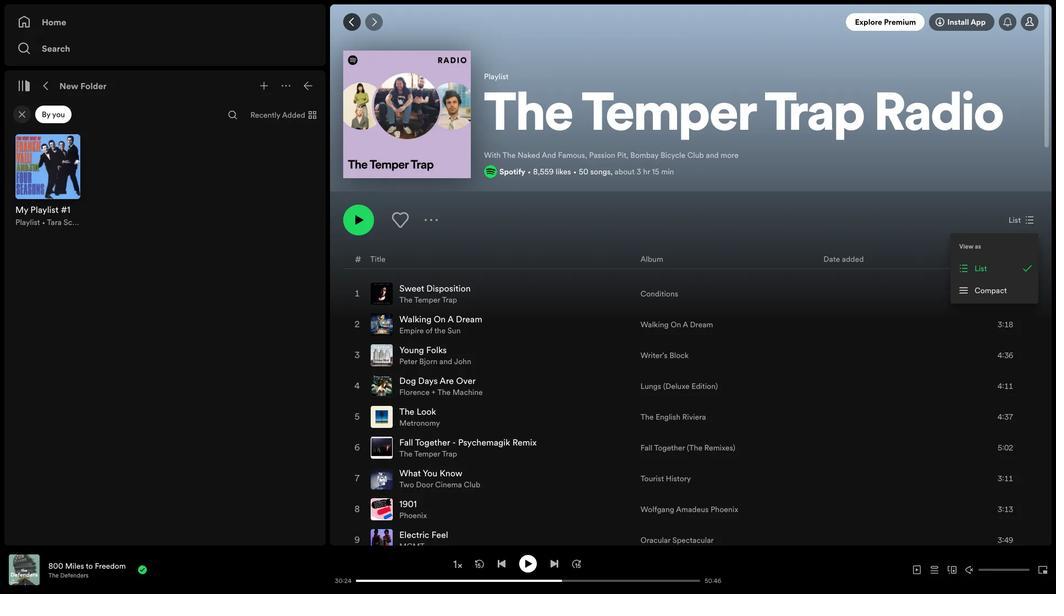 Task type: describe. For each thing, give the bounding box(es) containing it.
dream for walking on a dream empire of the sun
[[456, 313, 482, 325]]

sweet disposition the temper trap
[[399, 282, 471, 305]]

min
[[661, 166, 674, 177]]

3:50 cell
[[972, 279, 1029, 309]]

on for walking on a dream empire of the sun
[[434, 313, 446, 325]]

3:18
[[998, 319, 1013, 330]]

lungs (deluxe edition) link
[[641, 381, 718, 392]]

new folder button
[[57, 77, 109, 95]]

writer's block link
[[641, 350, 689, 361]]

the look cell
[[371, 402, 444, 432]]

list button
[[953, 257, 1036, 279]]

8,559
[[533, 166, 554, 177]]

oracular
[[641, 535, 671, 546]]

added
[[842, 253, 864, 264]]

on for walking on a dream
[[671, 319, 681, 330]]

pit,
[[617, 150, 628, 161]]

electric feel cell
[[371, 525, 453, 555]]

3:11
[[998, 473, 1013, 484]]

electric
[[399, 529, 429, 541]]

electric feel mgmt
[[399, 529, 448, 552]]

trap inside sweet disposition the temper trap
[[442, 294, 457, 305]]

play image
[[524, 559, 532, 568]]

1901
[[399, 498, 417, 510]]

songs
[[590, 166, 611, 177]]

#
[[355, 253, 361, 265]]

the inside sweet disposition the temper trap
[[399, 294, 413, 305]]

the temper trap radio grid
[[331, 249, 1051, 594]]

compact
[[975, 285, 1007, 296]]

player controls element
[[218, 555, 727, 585]]

previous image
[[497, 559, 506, 568]]

the english riviera link
[[641, 411, 706, 422]]

walking on a dream empire of the sun
[[399, 313, 482, 336]]

1901 link
[[399, 498, 417, 510]]

main element
[[4, 4, 326, 546]]

playlist for playlist •
[[15, 217, 40, 228]]

writer's
[[641, 350, 668, 361]]

explore
[[855, 17, 882, 28]]

fall for -
[[399, 436, 413, 448]]

dog days are over florence + the machine
[[399, 375, 483, 398]]

disposition
[[426, 282, 471, 294]]

# row
[[344, 249, 1038, 269]]

door
[[416, 479, 433, 490]]

0 vertical spatial trap
[[765, 90, 865, 143]]

4:11
[[998, 381, 1013, 392]]

conditions link
[[641, 288, 678, 299]]

the temper trap link for disposition
[[399, 294, 457, 305]]

connect to a device image
[[948, 565, 957, 574]]

walking for walking on a dream
[[641, 319, 669, 330]]

skip back 15 seconds image
[[475, 559, 484, 568]]

club inside what you know two door cinema club
[[464, 479, 480, 490]]

temper inside sweet disposition the temper trap
[[414, 294, 440, 305]]

are
[[440, 375, 454, 387]]

3:49
[[998, 535, 1013, 546]]

to
[[86, 560, 93, 571]]

tourist history link
[[641, 473, 691, 484]]

install app link
[[929, 13, 995, 31]]

spotify link
[[499, 166, 525, 177]]

and inside young folks peter bjorn and john
[[439, 356, 452, 367]]

30:24
[[335, 577, 351, 585]]

folks
[[426, 344, 447, 356]]

skip forward 15 seconds image
[[572, 559, 581, 568]]

block
[[670, 350, 689, 361]]

compact button
[[953, 279, 1036, 301]]

the look link
[[399, 405, 436, 417]]

walking on a dream cell
[[371, 310, 487, 339]]

fall for (the
[[641, 442, 653, 453]]

temper inside fall together - psychemagik remix the temper trap
[[414, 448, 440, 459]]

and
[[542, 150, 556, 161]]

3:13 cell
[[972, 495, 1029, 524]]

home
[[42, 16, 66, 28]]

4:37 cell
[[972, 402, 1029, 432]]

none search field inside main element
[[224, 106, 242, 124]]

mgmt link
[[399, 541, 425, 552]]

+
[[432, 387, 436, 398]]

dog
[[399, 375, 416, 387]]

what you know two door cinema club
[[399, 467, 480, 490]]

50
[[579, 166, 588, 177]]

what's new image
[[1003, 18, 1012, 26]]

0 vertical spatial club
[[687, 150, 704, 161]]

young
[[399, 344, 424, 356]]

4:36 cell
[[972, 340, 1029, 370]]

oracular spectacular
[[641, 535, 714, 546]]

what you know link
[[399, 467, 463, 479]]

empire
[[399, 325, 424, 336]]

writer's block
[[641, 350, 689, 361]]

trap inside fall together - psychemagik remix the temper trap
[[442, 448, 457, 459]]

phoenix inside 1901 cell
[[399, 510, 427, 521]]

0 vertical spatial and
[[706, 150, 719, 161]]

playlist for playlist
[[484, 71, 509, 82]]

with
[[484, 150, 501, 161]]

clear filters image
[[18, 110, 26, 119]]

know
[[440, 467, 463, 479]]

famous,
[[558, 150, 587, 161]]

•
[[42, 217, 45, 228]]

0 vertical spatial temper
[[582, 90, 756, 143]]

wolfgang amadeus phoenix link
[[641, 504, 738, 515]]

recently added
[[250, 109, 305, 120]]

look
[[417, 405, 436, 417]]

sun
[[448, 325, 461, 336]]

the inside dog days are over florence + the machine
[[437, 387, 451, 398]]

electric feel link
[[399, 529, 448, 541]]

3:13
[[998, 504, 1013, 515]]

about
[[615, 166, 635, 177]]

the temper trap radio
[[484, 90, 1004, 143]]

a for walking on a dream empire of the sun
[[448, 313, 454, 325]]

tourist
[[641, 473, 664, 484]]

,
[[611, 166, 613, 177]]

what
[[399, 467, 421, 479]]



Task type: locate. For each thing, give the bounding box(es) containing it.
1 vertical spatial the temper trap link
[[399, 448, 457, 459]]

fall together (the remixes) link
[[641, 442, 735, 453]]

install app
[[947, 17, 986, 28]]

install
[[947, 17, 969, 28]]

menu containing list
[[951, 233, 1039, 304]]

by
[[42, 109, 50, 120]]

together inside fall together - psychemagik remix the temper trap
[[415, 436, 450, 448]]

sweet disposition cell
[[371, 279, 475, 309]]

miles
[[65, 560, 84, 571]]

fall
[[399, 436, 413, 448], [641, 442, 653, 453]]

spotify image
[[484, 165, 497, 178]]

1 horizontal spatial walking
[[641, 319, 669, 330]]

0 horizontal spatial and
[[439, 356, 452, 367]]

1 horizontal spatial club
[[687, 150, 704, 161]]

playlist inside main element
[[15, 217, 40, 228]]

1 horizontal spatial phoenix
[[711, 504, 738, 515]]

1 vertical spatial club
[[464, 479, 480, 490]]

explore premium button
[[846, 13, 925, 31]]

1 vertical spatial temper
[[414, 294, 440, 305]]

club right cinema
[[464, 479, 480, 490]]

days
[[418, 375, 438, 387]]

two door cinema club link
[[399, 479, 480, 490]]

1 vertical spatial list
[[975, 263, 987, 274]]

a up block
[[683, 319, 688, 330]]

fall up 'tourist'
[[641, 442, 653, 453]]

the temper trap link for together
[[399, 448, 457, 459]]

now playing view image
[[26, 559, 35, 568]]

0 horizontal spatial club
[[464, 479, 480, 490]]

two
[[399, 479, 414, 490]]

3:11 cell
[[972, 464, 1029, 493]]

freedom
[[95, 560, 126, 571]]

young folks link
[[399, 344, 447, 356]]

remixes)
[[704, 442, 735, 453]]

0 horizontal spatial list
[[975, 263, 987, 274]]

dog days are over link
[[399, 375, 476, 387]]

1 vertical spatial playlist
[[15, 217, 40, 228]]

young folks cell
[[371, 340, 476, 370]]

playlist
[[484, 71, 509, 82], [15, 217, 40, 228]]

-
[[452, 436, 456, 448]]

added
[[282, 109, 305, 120]]

more
[[721, 150, 739, 161]]

go back image
[[348, 18, 356, 26]]

radio
[[874, 90, 1004, 143]]

1 horizontal spatial together
[[654, 442, 685, 453]]

800 miles to freedom link
[[48, 560, 126, 571]]

the defenders link
[[48, 571, 89, 579]]

0 horizontal spatial a
[[448, 313, 454, 325]]

spectacular
[[672, 535, 714, 546]]

a for walking on a dream
[[683, 319, 688, 330]]

psychemagik
[[458, 436, 510, 448]]

playlist •
[[15, 217, 47, 228]]

and left the more
[[706, 150, 719, 161]]

over
[[456, 375, 476, 387]]

group containing playlist
[[9, 128, 87, 234]]

search
[[42, 42, 70, 54]]

temper
[[582, 90, 756, 143], [414, 294, 440, 305], [414, 448, 440, 459]]

fall down the metronomy
[[399, 436, 413, 448]]

walking inside walking on a dream empire of the sun
[[399, 313, 432, 325]]

group inside main element
[[9, 128, 87, 234]]

view
[[959, 242, 974, 251]]

edition)
[[692, 381, 718, 392]]

feel
[[432, 529, 448, 541]]

bicycle
[[661, 150, 686, 161]]

0 horizontal spatial walking
[[399, 313, 432, 325]]

0 horizontal spatial dream
[[456, 313, 482, 325]]

on inside walking on a dream empire of the sun
[[434, 313, 446, 325]]

1 vertical spatial and
[[439, 356, 452, 367]]

home link
[[18, 11, 312, 33]]

1901 phoenix
[[399, 498, 427, 521]]

spotify
[[499, 166, 525, 177]]

0 horizontal spatial fall
[[399, 436, 413, 448]]

view as
[[959, 242, 981, 251]]

top bar and user menu element
[[330, 4, 1052, 40]]

sweet
[[399, 282, 424, 294]]

metronomy link
[[399, 417, 440, 429]]

walking on a dream link inside cell
[[399, 313, 482, 325]]

4:36
[[998, 350, 1013, 361]]

lungs (deluxe edition)
[[641, 381, 718, 392]]

defenders
[[60, 571, 89, 579]]

on right of
[[434, 313, 446, 325]]

amadeus
[[676, 504, 709, 515]]

1 horizontal spatial walking on a dream link
[[641, 319, 713, 330]]

passion
[[589, 150, 615, 161]]

3
[[637, 166, 641, 177]]

explore premium
[[855, 17, 916, 28]]

history
[[666, 473, 691, 484]]

50 songs , about 3 hr 15 min
[[579, 166, 674, 177]]

1901 cell
[[371, 495, 431, 524]]

3:49 cell
[[972, 525, 1029, 555]]

cinema
[[435, 479, 462, 490]]

0 horizontal spatial walking on a dream link
[[399, 313, 482, 325]]

club right the bicycle
[[687, 150, 704, 161]]

a inside walking on a dream empire of the sun
[[448, 313, 454, 325]]

phoenix link
[[399, 510, 427, 521]]

together for -
[[415, 436, 450, 448]]

# column header
[[355, 249, 361, 268]]

empire of the sun link
[[399, 325, 461, 336]]

what you know cell
[[371, 464, 485, 493]]

john
[[454, 356, 471, 367]]

walking for walking on a dream empire of the sun
[[399, 313, 432, 325]]

2 vertical spatial temper
[[414, 448, 440, 459]]

dream for walking on a dream
[[690, 319, 713, 330]]

young folks peter bjorn and john
[[399, 344, 471, 367]]

2 the temper trap link from the top
[[399, 448, 457, 459]]

a right the
[[448, 313, 454, 325]]

1 horizontal spatial a
[[683, 319, 688, 330]]

column header
[[1003, 249, 1029, 268]]

the inside fall together - psychemagik remix the temper trap
[[399, 448, 413, 459]]

tourist history
[[641, 473, 691, 484]]

1 horizontal spatial on
[[671, 319, 681, 330]]

1 horizontal spatial dream
[[690, 319, 713, 330]]

3:18 cell
[[972, 310, 1029, 339]]

menu
[[951, 233, 1039, 304]]

list up list button
[[1009, 215, 1021, 226]]

next image
[[550, 559, 559, 568]]

1 horizontal spatial fall
[[641, 442, 653, 453]]

together left the - in the bottom of the page
[[415, 436, 450, 448]]

wolfgang
[[641, 504, 674, 515]]

0 vertical spatial list
[[1009, 215, 1021, 226]]

group
[[9, 128, 87, 234]]

0 horizontal spatial together
[[415, 436, 450, 448]]

the inside the look metronomy
[[399, 405, 414, 417]]

0 horizontal spatial on
[[434, 313, 446, 325]]

peter
[[399, 356, 417, 367]]

1 horizontal spatial and
[[706, 150, 719, 161]]

1 vertical spatial trap
[[442, 294, 457, 305]]

dog days are over cell
[[371, 371, 487, 401]]

1 the temper trap link from the top
[[399, 294, 457, 305]]

Recently Added, Grid view field
[[242, 106, 323, 124]]

new folder
[[59, 80, 107, 92]]

0 vertical spatial playlist
[[484, 71, 509, 82]]

800 miles to freedom the defenders
[[48, 560, 126, 579]]

1 horizontal spatial list
[[1009, 215, 1021, 226]]

1 horizontal spatial playlist
[[484, 71, 509, 82]]

the temper trap radio image
[[343, 51, 471, 178]]

By you checkbox
[[35, 106, 72, 123]]

fall inside fall together - psychemagik remix the temper trap
[[399, 436, 413, 448]]

None search field
[[224, 106, 242, 124]]

2 vertical spatial trap
[[442, 448, 457, 459]]

the english riviera
[[641, 411, 706, 422]]

riviera
[[682, 411, 706, 422]]

and
[[706, 150, 719, 161], [439, 356, 452, 367]]

together for (the
[[654, 442, 685, 453]]

of
[[426, 325, 433, 336]]

change speed image
[[452, 559, 463, 570]]

and left john
[[439, 356, 452, 367]]

go forward image
[[370, 18, 378, 26]]

fall together - psychemagik remix cell
[[371, 433, 541, 463]]

recently
[[250, 109, 280, 120]]

together left (the
[[654, 442, 685, 453]]

search in your library image
[[228, 111, 237, 119]]

volume off image
[[965, 565, 974, 574]]

walking on a dream
[[641, 319, 713, 330]]

dream inside walking on a dream empire of the sun
[[456, 313, 482, 325]]

0 horizontal spatial playlist
[[15, 217, 40, 228]]

title
[[370, 253, 386, 264]]

florence
[[399, 387, 430, 398]]

likes
[[556, 166, 571, 177]]

metronomy
[[399, 417, 440, 429]]

on up block
[[671, 319, 681, 330]]

fall together (the remixes)
[[641, 442, 735, 453]]

remix
[[512, 436, 537, 448]]

column header inside "#" row
[[1003, 249, 1029, 268]]

list down as
[[975, 263, 987, 274]]

0 horizontal spatial phoenix
[[399, 510, 427, 521]]

List button
[[1004, 211, 1039, 229]]

15
[[652, 166, 659, 177]]

the inside 800 miles to freedom the defenders
[[48, 571, 59, 579]]

you
[[423, 467, 437, 479]]

0 vertical spatial the temper trap link
[[399, 294, 457, 305]]

now playing: 800 miles to freedom by the defenders footer
[[9, 554, 319, 585]]

8,559 likes
[[533, 166, 571, 177]]

(the
[[687, 442, 702, 453]]

english
[[656, 411, 680, 422]]

5:02
[[998, 442, 1013, 453]]

the look metronomy
[[399, 405, 440, 429]]

mgmt
[[399, 541, 425, 552]]



Task type: vqa. For each thing, say whether or not it's contained in the screenshot.


